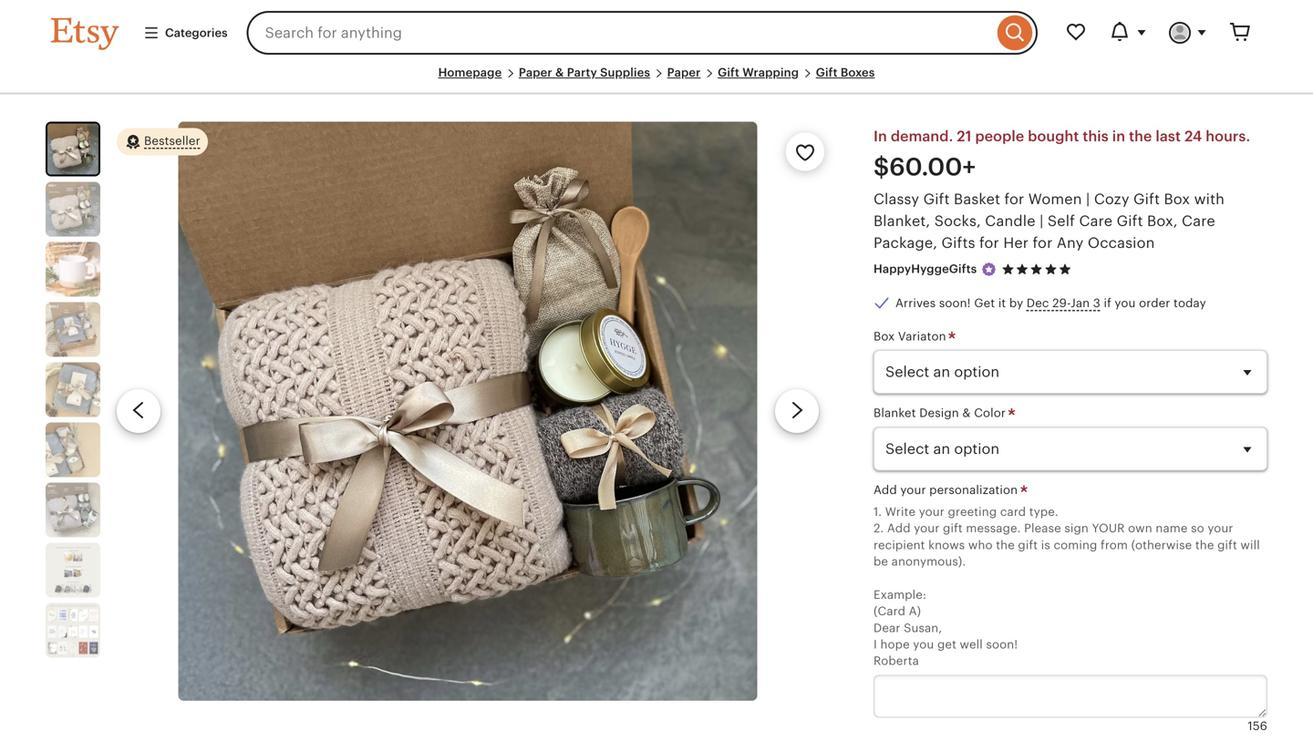 Task type: locate. For each thing, give the bounding box(es) containing it.
the down so
[[1196, 539, 1215, 552]]

homepage link
[[438, 66, 502, 79]]

demand.
[[891, 128, 954, 145]]

gifts
[[942, 235, 976, 251]]

the right in
[[1129, 128, 1153, 145]]

your
[[901, 483, 926, 497], [919, 505, 945, 519], [914, 522, 940, 536], [1208, 522, 1234, 536]]

for right her
[[1033, 235, 1053, 251]]

you inside example: (card a) dear susan, i hope you get well soon! roberta
[[913, 638, 934, 652]]

candle
[[985, 213, 1036, 230]]

care
[[1080, 213, 1113, 230], [1182, 213, 1216, 230]]

24
[[1185, 128, 1203, 145]]

156
[[1248, 720, 1268, 733]]

$60.00+
[[874, 153, 976, 181]]

design
[[920, 407, 960, 420]]

0 horizontal spatial box
[[874, 330, 895, 343]]

gift left the will
[[1218, 539, 1238, 552]]

1 vertical spatial &
[[963, 407, 971, 420]]

gift boxes link
[[816, 66, 875, 79]]

paper link
[[667, 66, 701, 79]]

boxes
[[841, 66, 875, 79]]

1 vertical spatial you
[[913, 638, 934, 652]]

0 horizontal spatial the
[[996, 539, 1015, 552]]

coming
[[1054, 539, 1098, 552]]

order
[[1139, 297, 1171, 310]]

| left cozy at top
[[1087, 191, 1091, 208]]

supplies
[[600, 66, 651, 79]]

2 paper from the left
[[667, 66, 701, 79]]

example: (card a) dear susan, i hope you get well soon! roberta
[[874, 588, 1018, 668]]

party
[[567, 66, 597, 79]]

your right so
[[1208, 522, 1234, 536]]

1 horizontal spatial &
[[963, 407, 971, 420]]

for
[[1005, 191, 1025, 208], [980, 235, 1000, 251], [1033, 235, 1053, 251]]

0 horizontal spatial paper
[[519, 66, 553, 79]]

gift left is
[[1018, 539, 1038, 552]]

classy gift basket for women cozy gift box with blanket image 4 image
[[46, 302, 100, 357]]

the inside in demand. 21 people bought this in the last 24 hours. $60.00+
[[1129, 128, 1153, 145]]

1 paper from the left
[[519, 66, 553, 79]]

in demand. 21 people bought this in the last 24 hours. $60.00+
[[874, 128, 1251, 181]]

is
[[1042, 539, 1051, 552]]

classy gift basket for women cozy gift box with blanket image 6 image
[[46, 423, 100, 478]]

package,
[[874, 235, 938, 251]]

it
[[999, 297, 1006, 310]]

0 vertical spatial &
[[556, 66, 564, 79]]

0 vertical spatial add
[[874, 483, 897, 497]]

1 horizontal spatial the
[[1129, 128, 1153, 145]]

your up the write
[[901, 483, 926, 497]]

star_seller image
[[981, 262, 997, 278]]

1 vertical spatial |
[[1040, 213, 1044, 230]]

21
[[957, 128, 972, 145]]

none search field inside categories banner
[[247, 11, 1038, 55]]

the
[[1129, 128, 1153, 145], [996, 539, 1015, 552], [1196, 539, 1215, 552]]

box left variaton
[[874, 330, 895, 343]]

1 horizontal spatial classy gift basket for women cozy gift box with blanket image 1 image
[[178, 122, 758, 701]]

last
[[1156, 128, 1181, 145]]

Search for anything text field
[[247, 11, 993, 55]]

categories button
[[130, 16, 241, 49]]

& left party
[[556, 66, 564, 79]]

29-
[[1053, 297, 1071, 310]]

0 horizontal spatial care
[[1080, 213, 1113, 230]]

gift
[[718, 66, 740, 79], [816, 66, 838, 79], [924, 191, 950, 208], [1134, 191, 1160, 208], [1117, 213, 1144, 230]]

1 horizontal spatial you
[[1115, 297, 1136, 310]]

well
[[960, 638, 983, 652]]

1 horizontal spatial box
[[1164, 191, 1191, 208]]

a)
[[909, 605, 921, 619]]

will
[[1241, 539, 1261, 552]]

happyhyggegifts link
[[874, 262, 977, 276]]

arrives soon! get it by dec 29-jan 3 if you order today
[[896, 297, 1207, 310]]

2 care from the left
[[1182, 213, 1216, 230]]

bestseller
[[144, 134, 200, 148]]

for up the star_seller icon
[[980, 235, 1000, 251]]

paper right supplies
[[667, 66, 701, 79]]

any
[[1057, 235, 1084, 251]]

paper left party
[[519, 66, 553, 79]]

classy gift basket for women cozy gift box with blanket image 3 image
[[46, 242, 100, 297]]

add inside 1. write your greeting card type. 2. add your gift message. please sign your own name so your recipient knows who the gift is coming from (otherwise the gift will be anonymous).
[[887, 522, 911, 536]]

menu bar containing homepage
[[51, 66, 1263, 94]]

care down cozy at top
[[1080, 213, 1113, 230]]

1 horizontal spatial care
[[1182, 213, 1216, 230]]

you down susan,
[[913, 638, 934, 652]]

you
[[1115, 297, 1136, 310], [913, 638, 934, 652]]

1 horizontal spatial |
[[1087, 191, 1091, 208]]

None search field
[[247, 11, 1038, 55]]

gift up knows
[[943, 522, 963, 536]]

1 vertical spatial add
[[887, 522, 911, 536]]

blanket,
[[874, 213, 931, 230]]

& left the color on the right of the page
[[963, 407, 971, 420]]

0 horizontal spatial you
[[913, 638, 934, 652]]

0 horizontal spatial &
[[556, 66, 564, 79]]

susan,
[[904, 622, 943, 635]]

you right if on the right top
[[1115, 297, 1136, 310]]

soon!
[[987, 638, 1018, 652]]

write
[[886, 505, 916, 519]]

socks,
[[935, 213, 981, 230]]

1 horizontal spatial paper
[[667, 66, 701, 79]]

paper & party supplies
[[519, 66, 651, 79]]

roberta
[[874, 655, 920, 668]]

so
[[1191, 522, 1205, 536]]

0 vertical spatial you
[[1115, 297, 1136, 310]]

box
[[1164, 191, 1191, 208], [874, 330, 895, 343]]

1. write your greeting card type. 2. add your gift message. please sign your own name so your recipient knows who the gift is coming from (otherwise the gift will be anonymous).
[[874, 505, 1261, 569]]

your down add your personalization
[[919, 505, 945, 519]]

example:
[[874, 588, 927, 602]]

the down message.
[[996, 539, 1015, 552]]

paper
[[519, 66, 553, 79], [667, 66, 701, 79]]

0 vertical spatial |
[[1087, 191, 1091, 208]]

basket
[[954, 191, 1001, 208]]

Add your personalization text field
[[874, 675, 1268, 718]]

for up candle
[[1005, 191, 1025, 208]]

&
[[556, 66, 564, 79], [963, 407, 971, 420]]

add up the recipient
[[887, 522, 911, 536]]

gift
[[943, 522, 963, 536], [1018, 539, 1038, 552], [1218, 539, 1238, 552]]

in
[[874, 128, 888, 145]]

0 vertical spatial box
[[1164, 191, 1191, 208]]

box up box,
[[1164, 191, 1191, 208]]

occasion
[[1088, 235, 1155, 251]]

| left self
[[1040, 213, 1044, 230]]

care down "with"
[[1182, 213, 1216, 230]]

classy gift basket for women cozy gift box with blanket image 2 image
[[46, 182, 100, 237]]

classy gift basket for women cozy gift box with blanket image 1 image
[[178, 122, 758, 701], [47, 124, 99, 175]]

add up 1.
[[874, 483, 897, 497]]

card
[[1001, 505, 1026, 519]]

own
[[1129, 522, 1153, 536]]

variaton
[[898, 330, 947, 343]]

menu bar
[[51, 66, 1263, 94]]

1 vertical spatial box
[[874, 330, 895, 343]]

1.
[[874, 505, 882, 519]]

from
[[1101, 539, 1128, 552]]



Task type: vqa. For each thing, say whether or not it's contained in the screenshot.
the it
yes



Task type: describe. For each thing, give the bounding box(es) containing it.
dec
[[1027, 297, 1050, 310]]

gift up socks,
[[924, 191, 950, 208]]

if
[[1104, 297, 1112, 310]]

gift up box,
[[1134, 191, 1160, 208]]

dear
[[874, 622, 901, 635]]

please
[[1025, 522, 1062, 536]]

categories banner
[[18, 0, 1295, 66]]

this
[[1083, 128, 1109, 145]]

0 horizontal spatial gift
[[943, 522, 963, 536]]

cozy
[[1095, 191, 1130, 208]]

paper for paper link
[[667, 66, 701, 79]]

blanket
[[874, 407, 916, 420]]

who
[[969, 539, 993, 552]]

bestseller button
[[117, 127, 208, 157]]

classy gift basket for women cozy gift box with blanket image 5 image
[[46, 363, 100, 417]]

wrapping
[[743, 66, 799, 79]]

0 horizontal spatial for
[[980, 235, 1000, 251]]

arrives
[[896, 297, 936, 310]]

recipient
[[874, 539, 926, 552]]

3
[[1094, 297, 1101, 310]]

personalization
[[930, 483, 1018, 497]]

anonymous).
[[892, 555, 966, 569]]

bought
[[1028, 128, 1080, 145]]

classy gift basket for women cozy gift box with blanket image 7 image
[[46, 483, 100, 538]]

1 horizontal spatial for
[[1005, 191, 1025, 208]]

with
[[1195, 191, 1225, 208]]

message.
[[966, 522, 1021, 536]]

box,
[[1148, 213, 1178, 230]]

your
[[1092, 522, 1125, 536]]

gift left wrapping
[[718, 66, 740, 79]]

greeting
[[948, 505, 997, 519]]

(card
[[874, 605, 906, 619]]

your up knows
[[914, 522, 940, 536]]

self
[[1048, 213, 1076, 230]]

paper for paper & party supplies
[[519, 66, 553, 79]]

hours.
[[1206, 128, 1251, 145]]

classy gift basket for women cozy gift box with blanket image 9 image
[[46, 604, 100, 658]]

classy gift basket for women cozy gift box with blanket image 8 image
[[46, 543, 100, 598]]

gift wrapping link
[[718, 66, 799, 79]]

gift boxes
[[816, 66, 875, 79]]

(otherwise
[[1132, 539, 1193, 552]]

blanket design & color
[[874, 407, 1009, 420]]

1 care from the left
[[1080, 213, 1113, 230]]

categories
[[165, 26, 228, 40]]

get
[[938, 638, 957, 652]]

be
[[874, 555, 889, 569]]

classy gift basket for women | cozy gift box with blanket, socks, candle | self care gift box, care package, gifts for her for any occasion
[[874, 191, 1225, 251]]

in
[[1113, 128, 1126, 145]]

type.
[[1030, 505, 1059, 519]]

people
[[976, 128, 1025, 145]]

name
[[1156, 522, 1188, 536]]

happyhyggegifts
[[874, 262, 977, 276]]

sign
[[1065, 522, 1089, 536]]

gift up occasion
[[1117, 213, 1144, 230]]

paper & party supplies link
[[519, 66, 651, 79]]

soon! get
[[939, 297, 995, 310]]

2 horizontal spatial for
[[1033, 235, 1053, 251]]

0 horizontal spatial classy gift basket for women cozy gift box with blanket image 1 image
[[47, 124, 99, 175]]

her
[[1004, 235, 1029, 251]]

by
[[1010, 297, 1024, 310]]

box inside classy gift basket for women | cozy gift box with blanket, socks, candle | self care gift box, care package, gifts for her for any occasion
[[1164, 191, 1191, 208]]

box variaton
[[874, 330, 950, 343]]

i
[[874, 638, 877, 652]]

classy
[[874, 191, 920, 208]]

hope
[[881, 638, 910, 652]]

add your personalization
[[874, 483, 1022, 497]]

1 horizontal spatial gift
[[1018, 539, 1038, 552]]

jan
[[1071, 297, 1090, 310]]

homepage
[[438, 66, 502, 79]]

2 horizontal spatial gift
[[1218, 539, 1238, 552]]

color
[[974, 407, 1006, 420]]

2.
[[874, 522, 884, 536]]

women
[[1029, 191, 1083, 208]]

2 horizontal spatial the
[[1196, 539, 1215, 552]]

0 horizontal spatial |
[[1040, 213, 1044, 230]]

today
[[1174, 297, 1207, 310]]

gift left boxes on the right
[[816, 66, 838, 79]]

knows
[[929, 539, 965, 552]]

gift wrapping
[[718, 66, 799, 79]]



